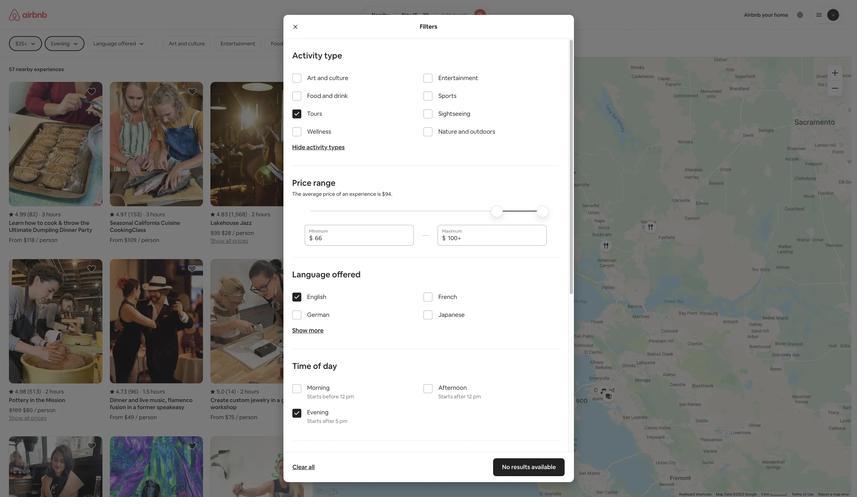 Task type: vqa. For each thing, say whether or not it's contained in the screenshot.
the 4.99 out of 5 average rating icon
no



Task type: locate. For each thing, give the bounding box(es) containing it.
0 horizontal spatial show
[[9, 415, 23, 422]]

hours for in
[[50, 389, 64, 396]]

1 vertical spatial add to wishlist image
[[87, 265, 96, 274]]

Sightseeing button
[[377, 36, 417, 51]]

after
[[454, 394, 466, 400], [323, 418, 335, 425]]

from inside dinner and live music, flamenco fusion in a former speakeasy from $49 / person
[[110, 414, 123, 421]]

1 horizontal spatial art and culture
[[307, 74, 349, 82]]

pm for afternoon
[[474, 394, 481, 400]]

jewelry
[[251, 397, 270, 404]]

clear all button
[[289, 460, 319, 475]]

1 vertical spatial show all prices button
[[9, 414, 47, 422]]

type
[[325, 50, 343, 61]]

2 horizontal spatial a
[[831, 493, 833, 497]]

german
[[307, 311, 330, 319]]

· 3 hours up california
[[143, 211, 165, 218]]

from left $109
[[110, 237, 123, 244]]

4.98 out of 5 average rating,  513 reviews image
[[9, 389, 41, 396]]

cuisine
[[161, 220, 180, 227]]

the down (513)
[[36, 397, 45, 404]]

add to wishlist image for 4.83 (1,568)
[[289, 87, 298, 96]]

· inside dinner and live music, flamenco fusion in a former speakeasy group
[[140, 389, 141, 396]]

learn how to cook & throw the ultimate dumpling dinner party group
[[9, 82, 102, 244]]

/ inside pottery in the mission $100 $80 / person show all prices
[[34, 407, 36, 414]]

0 horizontal spatial · 3 hours
[[39, 211, 61, 218]]

ultimate
[[9, 227, 32, 234]]

1 horizontal spatial drink
[[334, 92, 348, 100]]

error
[[842, 493, 850, 497]]

zoom out image
[[833, 85, 839, 91]]

2 vertical spatial all
[[309, 464, 315, 472]]

hours up california
[[151, 211, 165, 218]]

0 horizontal spatial all
[[24, 415, 30, 422]]

group
[[284, 441, 569, 498]]

$100
[[9, 407, 22, 414]]

1 horizontal spatial $
[[443, 235, 446, 242]]

· for (1,568)
[[249, 211, 250, 218]]

prices down $80
[[31, 415, 47, 422]]

dinner down 4.73
[[110, 397, 127, 404]]

workshop
[[211, 404, 237, 411]]

show left more
[[293, 327, 308, 335]]

food and drink inside filters dialog
[[307, 92, 348, 100]]

1 horizontal spatial · 3 hours
[[143, 211, 165, 218]]

experiences
[[34, 66, 64, 73]]

types
[[329, 144, 345, 151]]

· 2 hours up custom
[[238, 389, 259, 396]]

google map
showing 24 experiences. region
[[313, 57, 852, 498]]

a up $49
[[133, 404, 136, 411]]

starts down evening on the bottom left of the page
[[307, 418, 322, 425]]

nature
[[439, 128, 458, 136]]

1 vertical spatial show
[[293, 327, 308, 335]]

starts for afternoon
[[439, 394, 453, 400]]

· 2 hours inside pottery in the mission group
[[42, 389, 64, 396]]

1 horizontal spatial 3
[[146, 211, 149, 218]]

report
[[819, 493, 830, 497]]

0 horizontal spatial prices
[[31, 415, 47, 422]]

0 horizontal spatial 5
[[336, 418, 339, 425]]

keyboard
[[680, 493, 696, 497]]

1 $ from the left
[[309, 235, 313, 242]]

1 $ text field from the left
[[315, 235, 410, 242]]

all down $80
[[24, 415, 30, 422]]

lakehouse jazz group
[[211, 82, 304, 245]]

outdoors
[[471, 128, 496, 136]]

show more
[[293, 327, 324, 335]]

1 vertical spatial dinner
[[110, 397, 127, 404]]

1 vertical spatial entertainment
[[439, 74, 479, 82]]

$94.
[[382, 191, 393, 198]]

(1,568)
[[229, 211, 247, 218]]

hours up music,
[[151, 389, 165, 396]]

· inside seasonal california cuisine cookingclass group
[[143, 211, 145, 218]]

person inside create custom jewelry in a guided workshop from $75 / person
[[240, 414, 258, 421]]

/ right the $75
[[236, 414, 238, 421]]

· right (513)
[[42, 389, 44, 396]]

· 2 hours for jazz
[[249, 211, 271, 218]]

0 vertical spatial art and culture
[[169, 40, 205, 47]]

5 left km on the bottom right
[[762, 493, 764, 497]]

1 vertical spatial food and drink
[[307, 92, 348, 100]]

hours inside learn how to cook & throw the ultimate dumpling dinner party group
[[46, 211, 61, 218]]

$ text field
[[315, 235, 410, 242], [448, 235, 543, 242]]

· for (82)
[[39, 211, 40, 218]]

· 3 hours up cook at the top left
[[39, 211, 61, 218]]

0 vertical spatial show
[[211, 238, 225, 245]]

show down $35 on the left top of page
[[211, 238, 225, 245]]

hours for california
[[151, 211, 165, 218]]

show all prices button inside pottery in the mission group
[[9, 414, 47, 422]]

0 horizontal spatial of
[[313, 361, 322, 372]]

drink inside button
[[295, 40, 307, 47]]

add to wishlist image inside create custom jewelry in a guided workshop group
[[289, 265, 298, 274]]

person down mission
[[38, 407, 56, 414]]

12 inside morning starts before 12 pm
[[340, 394, 345, 400]]

0 horizontal spatial show all prices button
[[9, 414, 47, 422]]

2 inside lakehouse jazz group
[[252, 211, 255, 218]]

person
[[236, 230, 254, 237], [40, 237, 57, 244], [141, 237, 159, 244], [38, 407, 56, 414], [139, 414, 157, 421], [240, 414, 258, 421]]

food and drink inside button
[[271, 40, 307, 47]]

0 horizontal spatial after
[[323, 418, 335, 425]]

starts inside evening starts after 5 pm
[[307, 418, 322, 425]]

dumpling
[[33, 227, 58, 234]]

0 horizontal spatial drink
[[295, 40, 307, 47]]

1 horizontal spatial a
[[277, 397, 280, 404]]

activity
[[307, 144, 328, 151]]

starts inside morning starts before 12 pm
[[307, 394, 322, 400]]

pottery in the mission group
[[9, 260, 102, 422]]

4.97 out of 5 average rating,  153 reviews image
[[110, 211, 142, 218]]

0 vertical spatial art
[[169, 40, 177, 47]]

1 vertical spatial drink
[[334, 92, 348, 100]]

2 horizontal spatial in
[[271, 397, 276, 404]]

Art and culture button
[[163, 36, 211, 51]]

california
[[134, 220, 160, 227]]

art inside "button"
[[169, 40, 177, 47]]

nov
[[402, 12, 412, 18]]

the right throw
[[81, 220, 89, 227]]

1 vertical spatial art
[[307, 74, 316, 82]]

5
[[336, 418, 339, 425], [762, 493, 764, 497]]

· 2 hours for in
[[42, 389, 64, 396]]

1 horizontal spatial of
[[337, 191, 342, 198]]

keyboard shortcuts
[[680, 493, 712, 497]]

hours inside create custom jewelry in a guided workshop group
[[245, 389, 259, 396]]

1 horizontal spatial dinner
[[110, 397, 127, 404]]

seasonal california cuisine cookingclass from $109 / person
[[110, 220, 180, 244]]

0 vertical spatial dinner
[[60, 227, 77, 234]]

nearby
[[372, 12, 390, 18]]

/ right $80
[[34, 407, 36, 414]]

0 vertical spatial all
[[226, 238, 232, 245]]

Sports button
[[316, 36, 345, 51]]

· for (513)
[[42, 389, 44, 396]]

available
[[532, 464, 556, 472]]

food and drink up activity
[[271, 40, 307, 47]]

0 horizontal spatial dinner
[[60, 227, 77, 234]]

· 2 hours inside create custom jewelry in a guided workshop group
[[238, 389, 259, 396]]

in inside pottery in the mission $100 $80 / person show all prices
[[30, 397, 35, 404]]

· inside create custom jewelry in a guided workshop group
[[238, 389, 239, 396]]

1 horizontal spatial add to wishlist image
[[289, 87, 298, 96]]

person down former
[[139, 414, 157, 421]]

· 3 hours for to
[[39, 211, 61, 218]]

0 horizontal spatial art and culture
[[169, 40, 205, 47]]

food inside filters dialog
[[307, 92, 321, 100]]

food and drink up tours
[[307, 92, 348, 100]]

/ inside learn how to cook & throw the ultimate dumpling dinner party from $118 / person
[[36, 237, 38, 244]]

2 3 from the left
[[146, 211, 149, 218]]

1 horizontal spatial $ text field
[[448, 235, 543, 242]]

3 up california
[[146, 211, 149, 218]]

create
[[211, 397, 229, 404]]

1 horizontal spatial the
[[81, 220, 89, 227]]

add to wishlist image
[[87, 87, 96, 96], [188, 87, 197, 96], [188, 265, 197, 274], [289, 265, 298, 274], [87, 442, 96, 451], [188, 442, 197, 451]]

shortcuts
[[696, 493, 712, 497]]

morning
[[307, 384, 330, 392]]

5 inside evening starts after 5 pm
[[336, 418, 339, 425]]

from down ultimate
[[9, 237, 22, 244]]

from down fusion
[[110, 414, 123, 421]]

experience
[[350, 191, 377, 198]]

group inside filters dialog
[[284, 441, 569, 498]]

pottery in the mission $100 $80 / person show all prices
[[9, 397, 65, 422]]

0 vertical spatial entertainment
[[221, 40, 256, 47]]

· inside learn how to cook & throw the ultimate dumpling dinner party group
[[39, 211, 40, 218]]

filters dialog
[[284, 15, 574, 498]]

0 vertical spatial add to wishlist image
[[289, 87, 298, 96]]

add to wishlist image inside dinner and live music, flamenco fusion in a former speakeasy group
[[188, 265, 197, 274]]

dinner left party
[[60, 227, 77, 234]]

person down california
[[141, 237, 159, 244]]

2 horizontal spatial of
[[804, 493, 807, 497]]

1 horizontal spatial culture
[[329, 74, 349, 82]]

from inside create custom jewelry in a guided workshop from $75 / person
[[211, 414, 224, 421]]

1 vertical spatial the
[[36, 397, 45, 404]]

· inside lakehouse jazz group
[[249, 211, 250, 218]]

dinner and live music, flamenco fusion in a former speakeasy group
[[110, 260, 203, 421]]

hours right (1,568)
[[256, 211, 271, 218]]

0 vertical spatial show all prices button
[[211, 237, 248, 245]]

1 3 from the left
[[42, 211, 45, 218]]

all down $28
[[226, 238, 232, 245]]

clear
[[293, 464, 307, 472]]

no
[[503, 464, 511, 472]]

french
[[439, 293, 458, 301]]

hours up jewelry
[[245, 389, 259, 396]]

· 2 hours up jazz
[[249, 211, 271, 218]]

a inside create custom jewelry in a guided workshop from $75 / person
[[277, 397, 280, 404]]

terms of use
[[792, 493, 815, 497]]

0 vertical spatial of
[[337, 191, 342, 198]]

add to wishlist image inside lakehouse jazz group
[[289, 87, 298, 96]]

map data ©2023 google
[[717, 493, 758, 497]]

· 3 hours inside seasonal california cuisine cookingclass group
[[143, 211, 165, 218]]

custom
[[230, 397, 250, 404]]

1 12 from the left
[[340, 394, 345, 400]]

afternoon starts after 12 pm
[[439, 384, 481, 400]]

and
[[178, 40, 187, 47], [285, 40, 294, 47], [318, 74, 328, 82], [323, 92, 333, 100], [459, 128, 469, 136], [129, 397, 138, 404]]

3 for 4.99 (82)
[[42, 211, 45, 218]]

0 vertical spatial 5
[[336, 418, 339, 425]]

starts down afternoon
[[439, 394, 453, 400]]

0 horizontal spatial art
[[169, 40, 177, 47]]

in up $49
[[127, 404, 132, 411]]

of left an
[[337, 191, 342, 198]]

add to wishlist image inside learn how to cook & throw the ultimate dumpling dinner party group
[[87, 87, 96, 96]]

©2023
[[734, 493, 745, 497]]

of left day
[[313, 361, 322, 372]]

· 3 hours inside learn how to cook & throw the ultimate dumpling dinner party group
[[39, 211, 61, 218]]

hours inside pottery in the mission group
[[50, 389, 64, 396]]

create custom jewelry in a guided workshop from $75 / person
[[211, 397, 300, 421]]

/ right $49
[[135, 414, 138, 421]]

person inside learn how to cook & throw the ultimate dumpling dinner party from $118 / person
[[40, 237, 57, 244]]

12 right before
[[340, 394, 345, 400]]

2 horizontal spatial all
[[309, 464, 315, 472]]

· inside pottery in the mission group
[[42, 389, 44, 396]]

2 horizontal spatial 2
[[252, 211, 255, 218]]

0 horizontal spatial the
[[36, 397, 45, 404]]

2 for (14)
[[240, 389, 244, 396]]

1 horizontal spatial 2
[[240, 389, 244, 396]]

language
[[293, 270, 331, 280]]

0 vertical spatial food
[[271, 40, 283, 47]]

person down jazz
[[236, 230, 254, 237]]

/ right $109
[[138, 237, 140, 244]]

4.73 out of 5 average rating,  96 reviews image
[[110, 389, 139, 396]]

$28
[[222, 230, 231, 237]]

wellness
[[307, 128, 332, 136]]

show all prices button down lakehouse
[[211, 237, 248, 245]]

in down (513)
[[30, 397, 35, 404]]

2 12 from the left
[[467, 394, 472, 400]]

add to wishlist image for learn how to cook & throw the ultimate dumpling dinner party from $118 / person
[[87, 87, 96, 96]]

0 horizontal spatial $
[[309, 235, 313, 242]]

1 vertical spatial after
[[323, 418, 335, 425]]

art and culture inside filters dialog
[[307, 74, 349, 82]]

· for (153)
[[143, 211, 145, 218]]

1 vertical spatial 5
[[762, 493, 764, 497]]

hours up cook at the top left
[[46, 211, 61, 218]]

1 horizontal spatial 5
[[762, 493, 764, 497]]

1 vertical spatial culture
[[329, 74, 349, 82]]

add to wishlist image inside seasonal california cuisine cookingclass group
[[188, 87, 197, 96]]

· right "(82)"
[[39, 211, 40, 218]]

hours inside lakehouse jazz group
[[256, 211, 271, 218]]

0 horizontal spatial entertainment
[[221, 40, 256, 47]]

hours inside dinner and live music, flamenco fusion in a former speakeasy group
[[151, 389, 165, 396]]

12 for morning
[[340, 394, 345, 400]]

2 for (513)
[[45, 389, 48, 396]]

12 down afternoon
[[467, 394, 472, 400]]

show all prices button inside lakehouse jazz group
[[211, 237, 248, 245]]

pm inside afternoon starts after 12 pm
[[474, 394, 481, 400]]

12 inside afternoon starts after 12 pm
[[467, 394, 472, 400]]

all inside button
[[309, 464, 315, 472]]

0 vertical spatial prices
[[233, 238, 248, 245]]

show inside pottery in the mission $100 $80 / person show all prices
[[9, 415, 23, 422]]

1 horizontal spatial in
[[127, 404, 132, 411]]

0 horizontal spatial a
[[133, 404, 136, 411]]

after inside afternoon starts after 12 pm
[[454, 394, 466, 400]]

0 horizontal spatial in
[[30, 397, 35, 404]]

(513)
[[27, 389, 41, 396]]

0 horizontal spatial culture
[[188, 40, 205, 47]]

3 inside learn how to cook & throw the ultimate dumpling dinner party group
[[42, 211, 45, 218]]

· right (153)
[[143, 211, 145, 218]]

jazz
[[240, 220, 252, 227]]

show down $100
[[9, 415, 23, 422]]

5.0
[[217, 389, 225, 396]]

and inside dinner and live music, flamenco fusion in a former speakeasy from $49 / person
[[129, 397, 138, 404]]

all right clear
[[309, 464, 315, 472]]

all
[[226, 238, 232, 245], [24, 415, 30, 422], [309, 464, 315, 472]]

starts inside afternoon starts after 12 pm
[[439, 394, 453, 400]]

a left the map
[[831, 493, 833, 497]]

afternoon
[[439, 384, 467, 392]]

results
[[512, 464, 531, 472]]

food inside button
[[271, 40, 283, 47]]

2 inside create custom jewelry in a guided workshop group
[[240, 389, 244, 396]]

1 horizontal spatial food and drink
[[307, 92, 348, 100]]

3
[[42, 211, 45, 218], [146, 211, 149, 218]]

· for (14)
[[238, 389, 239, 396]]

dinner and live music, flamenco fusion in a former speakeasy from $49 / person
[[110, 397, 193, 421]]

in right jewelry
[[271, 397, 276, 404]]

3 up to
[[42, 211, 45, 218]]

0 vertical spatial after
[[454, 394, 466, 400]]

to
[[37, 220, 43, 227]]

· right (14)
[[238, 389, 239, 396]]

pm inside evening starts after 5 pm
[[340, 418, 348, 425]]

keyboard shortcuts button
[[680, 493, 712, 498]]

1 vertical spatial of
[[313, 361, 322, 372]]

4.99
[[15, 211, 26, 218]]

0 vertical spatial food and drink
[[271, 40, 307, 47]]

starts down morning
[[307, 394, 322, 400]]

1.5
[[143, 389, 150, 396]]

· up jazz
[[249, 211, 250, 218]]

from
[[9, 237, 22, 244], [110, 237, 123, 244], [110, 414, 123, 421], [211, 414, 224, 421]]

5 down before
[[336, 418, 339, 425]]

2 horizontal spatial show
[[293, 327, 308, 335]]

show all prices button for prices
[[211, 237, 248, 245]]

drink
[[295, 40, 307, 47], [334, 92, 348, 100]]

2 $ text field from the left
[[448, 235, 543, 242]]

0 horizontal spatial 2
[[45, 389, 48, 396]]

lakehouse
[[211, 220, 239, 227]]

0 vertical spatial drink
[[295, 40, 307, 47]]

2 up mission
[[45, 389, 48, 396]]

after down afternoon
[[454, 394, 466, 400]]

/ right $28
[[233, 230, 235, 237]]

· left 1.5 on the left bottom of the page
[[140, 389, 141, 396]]

price
[[323, 191, 335, 198]]

· 2 hours inside lakehouse jazz group
[[249, 211, 271, 218]]

entertainment inside filters dialog
[[439, 74, 479, 82]]

after inside evening starts after 5 pm
[[323, 418, 335, 425]]

· 2 hours up mission
[[42, 389, 64, 396]]

2 up jazz
[[252, 211, 255, 218]]

person down dumpling at the left top
[[40, 237, 57, 244]]

None search field
[[363, 6, 490, 24]]

prices inside lakehouse jazz $35 $28 / person show all prices
[[233, 238, 248, 245]]

pm inside morning starts before 12 pm
[[346, 394, 354, 400]]

2 up custom
[[240, 389, 244, 396]]

/ right $118
[[36, 237, 38, 244]]

drink inside filters dialog
[[334, 92, 348, 100]]

1 horizontal spatial show all prices button
[[211, 237, 248, 245]]

culture
[[188, 40, 205, 47], [329, 74, 349, 82]]

km
[[765, 493, 770, 497]]

price
[[293, 178, 312, 188]]

from inside learn how to cook & throw the ultimate dumpling dinner party from $118 / person
[[9, 237, 22, 244]]

prices inside pottery in the mission $100 $80 / person show all prices
[[31, 415, 47, 422]]

hours for jazz
[[256, 211, 271, 218]]

pm for evening
[[340, 418, 348, 425]]

2 · 3 hours from the left
[[143, 211, 165, 218]]

3 inside seasonal california cuisine cookingclass group
[[146, 211, 149, 218]]

0 vertical spatial culture
[[188, 40, 205, 47]]

entertainment
[[221, 40, 256, 47], [439, 74, 479, 82]]

1 horizontal spatial prices
[[233, 238, 248, 245]]

2 inside pottery in the mission group
[[45, 389, 48, 396]]

1 horizontal spatial entertainment
[[439, 74, 479, 82]]

0 horizontal spatial add to wishlist image
[[87, 265, 96, 274]]

1 vertical spatial all
[[24, 415, 30, 422]]

clear all
[[293, 464, 315, 472]]

2 vertical spatial of
[[804, 493, 807, 497]]

nature and outdoors
[[439, 128, 496, 136]]

12
[[340, 394, 345, 400], [467, 394, 472, 400]]

hours up mission
[[50, 389, 64, 396]]

0 horizontal spatial 12
[[340, 394, 345, 400]]

prices down jazz
[[233, 238, 248, 245]]

5.0 out of 5 average rating,  14 reviews image
[[211, 389, 236, 396]]

dinner
[[60, 227, 77, 234], [110, 397, 127, 404]]

hours for custom
[[245, 389, 259, 396]]

0 horizontal spatial food
[[271, 40, 283, 47]]

Wellness button
[[420, 36, 454, 51]]

1 horizontal spatial all
[[226, 238, 232, 245]]

0 horizontal spatial 3
[[42, 211, 45, 218]]

hours inside seasonal california cuisine cookingclass group
[[151, 211, 165, 218]]

show all prices button down "pottery"
[[9, 414, 47, 422]]

0 horizontal spatial $ text field
[[315, 235, 410, 242]]

activity
[[293, 50, 323, 61]]

12 for afternoon
[[467, 394, 472, 400]]

data
[[725, 493, 733, 497]]

1 horizontal spatial 12
[[467, 394, 472, 400]]

1 vertical spatial art and culture
[[307, 74, 349, 82]]

1 · 3 hours from the left
[[39, 211, 61, 218]]

4.99 out of 5 average rating,  82 reviews image
[[9, 211, 38, 218]]

1 vertical spatial food
[[307, 92, 321, 100]]

1 horizontal spatial art
[[307, 74, 316, 82]]

a left guided
[[277, 397, 280, 404]]

0 vertical spatial the
[[81, 220, 89, 227]]

from down workshop
[[211, 414, 224, 421]]

30
[[423, 12, 429, 18]]

1 horizontal spatial food
[[307, 92, 321, 100]]

after down evening on the bottom left of the page
[[323, 418, 335, 425]]

from inside seasonal california cuisine cookingclass from $109 / person
[[110, 237, 123, 244]]

of left use
[[804, 493, 807, 497]]

2 vertical spatial show
[[9, 415, 23, 422]]

1 horizontal spatial show
[[211, 238, 225, 245]]

add to wishlist image inside pottery in the mission group
[[87, 265, 96, 274]]

· 3 hours
[[39, 211, 61, 218], [143, 211, 165, 218]]

57 nearby experiences
[[9, 66, 64, 73]]

1 vertical spatial prices
[[31, 415, 47, 422]]

person right the $75
[[240, 414, 258, 421]]

sightseeing
[[439, 110, 471, 118]]

0 horizontal spatial food and drink
[[271, 40, 307, 47]]

add to wishlist image
[[289, 87, 298, 96], [87, 265, 96, 274]]

1 horizontal spatial after
[[454, 394, 466, 400]]

zoom in image
[[833, 70, 839, 76]]

none search field containing nearby
[[363, 6, 490, 24]]



Task type: describe. For each thing, give the bounding box(es) containing it.
map
[[717, 493, 724, 497]]

activity type
[[293, 50, 343, 61]]

/ inside lakehouse jazz $35 $28 / person show all prices
[[233, 230, 235, 237]]

add to wishlist image for seasonal california cuisine cookingclass from $109 / person
[[188, 87, 197, 96]]

live
[[140, 397, 149, 404]]

dinner inside learn how to cook & throw the ultimate dumpling dinner party from $118 / person
[[60, 227, 77, 234]]

after for evening
[[323, 418, 335, 425]]

5 km button
[[760, 493, 790, 498]]

in inside create custom jewelry in a guided workshop from $75 / person
[[271, 397, 276, 404]]

create custom jewelry in a guided workshop group
[[211, 260, 304, 421]]

throw
[[64, 220, 79, 227]]

5.0 (14)
[[217, 389, 236, 396]]

party
[[78, 227, 92, 234]]

hours for how
[[46, 211, 61, 218]]

show inside lakehouse jazz $35 $28 / person show all prices
[[211, 238, 225, 245]]

person inside seasonal california cuisine cookingclass from $109 / person
[[141, 237, 159, 244]]

sports
[[439, 92, 457, 100]]

person inside pottery in the mission $100 $80 / person show all prices
[[38, 407, 56, 414]]

add guests button
[[435, 6, 490, 24]]

terms of use link
[[792, 493, 815, 497]]

show inside filters dialog
[[293, 327, 308, 335]]

guests
[[453, 12, 469, 18]]

of for terms of use
[[804, 493, 807, 497]]

in inside dinner and live music, flamenco fusion in a former speakeasy from $49 / person
[[127, 404, 132, 411]]

and inside button
[[285, 40, 294, 47]]

cook
[[44, 220, 57, 227]]

Tours button
[[348, 36, 374, 51]]

of inside price range the average price of an experience is $94.
[[337, 191, 342, 198]]

average
[[303, 191, 322, 198]]

time of day
[[293, 361, 337, 372]]

the inside pottery in the mission $100 $80 / person show all prices
[[36, 397, 45, 404]]

seasonal california cuisine cookingclass group
[[110, 82, 203, 244]]

after for afternoon
[[454, 394, 466, 400]]

dinner inside dinner and live music, flamenco fusion in a former speakeasy from $49 / person
[[110, 397, 127, 404]]

google image
[[315, 488, 340, 498]]

google
[[746, 493, 758, 497]]

· 1.5 hours
[[140, 389, 165, 396]]

4.83 (1,568)
[[217, 211, 247, 218]]

Entertainment button
[[214, 36, 262, 51]]

is
[[378, 191, 381, 198]]

/ inside create custom jewelry in a guided workshop from $75 / person
[[236, 414, 238, 421]]

report a map error
[[819, 493, 850, 497]]

offered
[[332, 270, 361, 280]]

4.73 (96)
[[116, 389, 139, 396]]

entertainment inside "button"
[[221, 40, 256, 47]]

tours
[[307, 110, 323, 118]]

2 for (1,568)
[[252, 211, 255, 218]]

starts for evening
[[307, 418, 322, 425]]

4.73
[[116, 389, 127, 396]]

fusion
[[110, 404, 126, 411]]

culture inside filters dialog
[[329, 74, 349, 82]]

add to wishlist image for dinner and live music, flamenco fusion in a former speakeasy from $49 / person
[[188, 265, 197, 274]]

and inside "button"
[[178, 40, 187, 47]]

japanese
[[439, 311, 465, 319]]

culture inside "button"
[[188, 40, 205, 47]]

/ inside dinner and live music, flamenco fusion in a former speakeasy from $49 / person
[[135, 414, 138, 421]]

hide activity types
[[293, 144, 345, 151]]

4.98
[[15, 389, 26, 396]]

all inside pottery in the mission $100 $80 / person show all prices
[[24, 415, 30, 422]]

hours for and
[[151, 389, 165, 396]]

learn how to cook & throw the ultimate dumpling dinner party from $118 / person
[[9, 220, 92, 244]]

flamenco
[[168, 397, 193, 404]]

$118
[[23, 237, 35, 244]]

art inside filters dialog
[[307, 74, 316, 82]]

nearby button
[[363, 6, 396, 24]]

/ inside seasonal california cuisine cookingclass from $109 / person
[[138, 237, 140, 244]]

57
[[9, 66, 15, 73]]

Food and drink button
[[265, 36, 313, 51]]

person inside lakehouse jazz $35 $28 / person show all prices
[[236, 230, 254, 237]]

(96)
[[128, 389, 139, 396]]

4.99 (82)
[[15, 211, 38, 218]]

· for (96)
[[140, 389, 141, 396]]

15
[[413, 12, 418, 18]]

time
[[293, 361, 312, 372]]

2 $ from the left
[[443, 235, 446, 242]]

&
[[59, 220, 62, 227]]

5 km
[[762, 493, 771, 497]]

art and culture inside "button"
[[169, 40, 205, 47]]

all inside lakehouse jazz $35 $28 / person show all prices
[[226, 238, 232, 245]]

before
[[323, 394, 339, 400]]

no results available
[[503, 464, 556, 472]]

Nature and outdoors button
[[457, 36, 519, 51]]

show all prices button for show
[[9, 414, 47, 422]]

4.83 out of 5 average rating,  1,568 reviews image
[[211, 211, 247, 218]]

3 for 4.97 (153)
[[146, 211, 149, 218]]

no results available link
[[494, 459, 565, 477]]

4.98 (513)
[[15, 389, 41, 396]]

starts for morning
[[307, 394, 322, 400]]

nearby
[[16, 66, 33, 73]]

evening starts after 5 pm
[[307, 409, 348, 425]]

the inside learn how to cook & throw the ultimate dumpling dinner party from $118 / person
[[81, 220, 89, 227]]

$80
[[23, 407, 33, 414]]

a inside dinner and live music, flamenco fusion in a former speakeasy from $49 / person
[[133, 404, 136, 411]]

former
[[137, 404, 156, 411]]

add to wishlist image for 4.98 (513)
[[87, 265, 96, 274]]

price range the average price of an experience is $94.
[[293, 178, 393, 198]]

$109
[[124, 237, 137, 244]]

show more button
[[293, 327, 324, 335]]

· 2 hours for custom
[[238, 389, 259, 396]]

seasonal
[[110, 220, 133, 227]]

speakeasy
[[157, 404, 184, 411]]

use
[[808, 493, 815, 497]]

4.83
[[217, 211, 228, 218]]

range
[[314, 178, 336, 188]]

person inside dinner and live music, flamenco fusion in a former speakeasy from $49 / person
[[139, 414, 157, 421]]

music,
[[150, 397, 167, 404]]

5 inside button
[[762, 493, 764, 497]]

nov 15 – 30 button
[[396, 6, 435, 24]]

filters
[[420, 23, 438, 30]]

lakehouse jazz $35 $28 / person show all prices
[[211, 220, 254, 245]]

(153)
[[128, 211, 142, 218]]

profile element
[[499, 0, 843, 30]]

of for time of day
[[313, 361, 322, 372]]

pm for morning
[[346, 394, 354, 400]]

$35
[[211, 230, 220, 237]]

day
[[323, 361, 337, 372]]

· 3 hours for cuisine
[[143, 211, 165, 218]]

add
[[441, 12, 452, 18]]

report a map error link
[[819, 493, 850, 497]]

$75
[[225, 414, 235, 421]]

learn
[[9, 220, 24, 227]]

add to wishlist image for create custom jewelry in a guided workshop from $75 / person
[[289, 265, 298, 274]]

the
[[293, 191, 302, 198]]

an
[[343, 191, 349, 198]]



